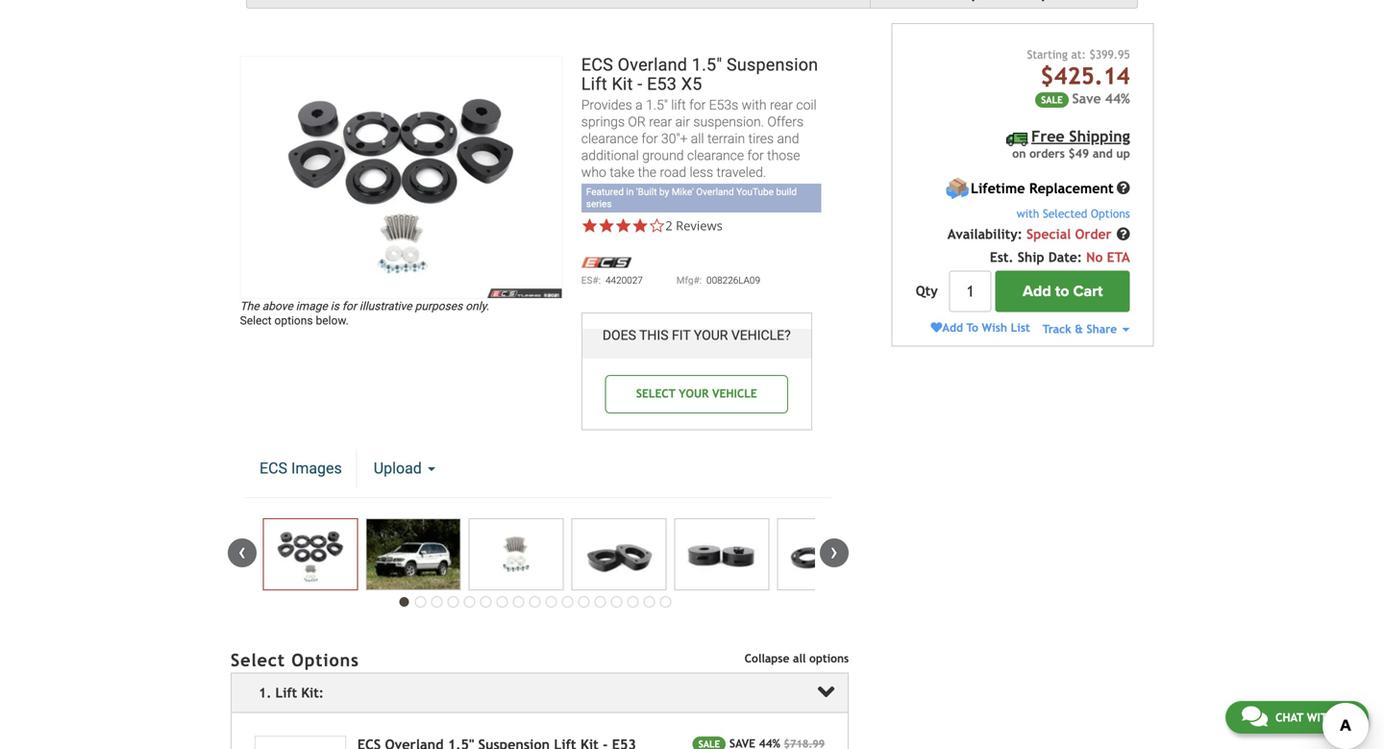 Task type: describe. For each thing, give the bounding box(es) containing it.
0 horizontal spatial overland
[[618, 55, 688, 75]]

'built
[[636, 186, 657, 198]]

select inside the above image is for illustrative purposes only. select options below.
[[240, 314, 272, 327]]

heart image
[[931, 321, 943, 333]]

coil
[[797, 97, 817, 113]]

est.
[[990, 249, 1014, 265]]

1 star image from the left
[[582, 217, 598, 234]]

free shipping on orders $49 and up
[[1013, 127, 1131, 160]]

orders
[[1030, 147, 1065, 160]]

above
[[262, 299, 293, 313]]

add to cart
[[1023, 282, 1103, 300]]

2 reviews link
[[666, 217, 723, 234]]

to
[[967, 321, 979, 334]]

add to wish list
[[943, 321, 1031, 334]]

lifetime
[[971, 180, 1026, 196]]

air
[[676, 114, 690, 130]]

kit
[[612, 74, 633, 94]]

up
[[1117, 147, 1131, 160]]

e53s
[[709, 97, 739, 113]]

1 horizontal spatial clearance
[[688, 148, 744, 164]]

image
[[296, 299, 328, 313]]

select for select options
[[231, 650, 286, 670]]

starting at: $ 399.95 425.14 sale save 44 %
[[1028, 48, 1131, 106]]

selected
[[1043, 207, 1088, 220]]

free shipping image
[[1007, 133, 1029, 146]]

offers
[[768, 114, 804, 130]]

at:
[[1072, 48, 1087, 61]]

the
[[638, 165, 657, 180]]

0 vertical spatial clearance
[[582, 131, 638, 147]]

‹
[[238, 538, 246, 564]]

2
[[666, 217, 673, 234]]

additional
[[582, 148, 639, 164]]

to
[[1056, 282, 1070, 300]]

2 star image from the left
[[632, 217, 649, 234]]

us
[[1339, 711, 1353, 724]]

2 reviews
[[666, 217, 723, 234]]

mike'
[[672, 186, 694, 198]]

track
[[1043, 322, 1072, 335]]

qty
[[916, 283, 938, 299]]

ecs for overland
[[582, 55, 614, 75]]

30"+
[[662, 131, 688, 147]]

question circle image for special order
[[1117, 227, 1131, 241]]

springs
[[582, 114, 625, 130]]

less
[[690, 165, 714, 180]]

series
[[586, 198, 612, 210]]

1 vertical spatial options
[[810, 651, 849, 665]]

provides
[[582, 97, 632, 113]]

options for select options
[[292, 650, 359, 670]]

ecs overland 1.5" suspension lift kit - e53 x5 provides a 1.5" lift for e53s with rear coil springs or rear air suspension. offers clearance for 30"+ all terrain tires and additional ground clearance for those who take the road less traveled. featured in 'built by mike' overland youtube build series
[[582, 55, 819, 210]]

purposes
[[415, 299, 463, 313]]

question circle image for lifetime replacement
[[1117, 181, 1131, 195]]

traveled.
[[717, 165, 767, 180]]

replacement
[[1030, 180, 1114, 196]]

add to cart button
[[996, 271, 1131, 312]]

with inside ecs overland 1.5" suspension lift kit - e53 x5 provides a 1.5" lift for e53s with rear coil springs or rear air suspension. offers clearance for 30"+ all terrain tires and additional ground clearance for those who take the road less traveled. featured in 'built by mike' overland youtube build series
[[742, 97, 767, 113]]

a
[[636, 97, 643, 113]]

1 star image from the left
[[615, 217, 632, 234]]

all options
[[793, 651, 849, 665]]

$49
[[1069, 147, 1090, 160]]

track & share
[[1043, 322, 1121, 335]]

and inside ecs overland 1.5" suspension lift kit - e53 x5 provides a 1.5" lift for e53s with rear coil springs or rear air suspension. offers clearance for 30"+ all terrain tires and additional ground clearance for those who take the road less traveled. featured in 'built by mike' overland youtube build series
[[777, 131, 800, 147]]

is
[[331, 299, 339, 313]]

suspension.
[[694, 114, 765, 130]]

chat with us
[[1276, 711, 1353, 724]]

es#: 4420027
[[582, 274, 643, 286]]

1 horizontal spatial rear
[[770, 97, 793, 113]]

1 vertical spatial all
[[793, 651, 806, 665]]

tires
[[749, 131, 774, 147]]

or
[[628, 114, 646, 130]]

ground
[[643, 148, 684, 164]]

in
[[626, 186, 634, 198]]

ecs images link
[[245, 449, 357, 487]]

› link
[[820, 538, 849, 567]]

wish
[[982, 321, 1008, 334]]

all inside ecs overland 1.5" suspension lift kit - e53 x5 provides a 1.5" lift for e53s with rear coil springs or rear air suspension. offers clearance for 30"+ all terrain tires and additional ground clearance for those who take the road less traveled. featured in 'built by mike' overland youtube build series
[[691, 131, 704, 147]]

ecs for images
[[260, 459, 288, 477]]

for right lift
[[690, 97, 706, 113]]

add to wish list link
[[931, 321, 1031, 334]]

options for selected options
[[1091, 207, 1131, 220]]

chat
[[1276, 711, 1304, 724]]

no
[[1087, 249, 1103, 265]]

suspension
[[727, 55, 819, 75]]

angle down image
[[818, 678, 835, 705]]

upload button
[[359, 449, 450, 487]]

es#:
[[582, 274, 601, 286]]

starting
[[1028, 48, 1068, 61]]

the
[[240, 299, 259, 313]]

select for select your vehicle
[[637, 387, 676, 400]]

list
[[1011, 321, 1031, 334]]

this product is lifetime replacement eligible image
[[946, 176, 970, 200]]



Task type: locate. For each thing, give the bounding box(es) containing it.
terrain
[[708, 131, 745, 147]]

add left 'to'
[[943, 321, 964, 334]]

clearance down terrain
[[688, 148, 744, 164]]

ecs up provides
[[582, 55, 614, 75]]

1.5" right a
[[646, 97, 668, 113]]

1 horizontal spatial add
[[1023, 282, 1052, 300]]

-
[[638, 74, 643, 94]]

build
[[776, 186, 797, 198]]

0 horizontal spatial 1.5"
[[646, 97, 668, 113]]

select
[[240, 314, 272, 327], [637, 387, 676, 400], [231, 650, 286, 670]]

0 horizontal spatial add
[[943, 321, 964, 334]]

0 horizontal spatial clearance
[[582, 131, 638, 147]]

1 question circle image from the top
[[1117, 181, 1131, 195]]

add for add to cart
[[1023, 282, 1052, 300]]

track & share button
[[1043, 322, 1131, 335]]

x5
[[682, 74, 703, 94]]

ecs left images
[[260, 459, 288, 477]]

1 horizontal spatial overland
[[696, 186, 734, 198]]

sale
[[1042, 94, 1063, 105]]

free
[[1032, 127, 1065, 145]]

&
[[1075, 322, 1084, 335]]

selected options
[[1043, 207, 1131, 220]]

clearance
[[582, 131, 638, 147], [688, 148, 744, 164]]

1 horizontal spatial ecs
[[582, 55, 614, 75]]

cart
[[1074, 282, 1103, 300]]

order
[[1076, 226, 1112, 242]]

0 horizontal spatial with
[[742, 97, 767, 113]]

date:
[[1049, 249, 1083, 265]]

0 vertical spatial all
[[691, 131, 704, 147]]

1 vertical spatial 1.5"
[[646, 97, 668, 113]]

1 vertical spatial overland
[[696, 186, 734, 198]]

1 vertical spatial ecs
[[260, 459, 288, 477]]

2 vertical spatial select
[[231, 650, 286, 670]]

0 horizontal spatial options
[[292, 650, 359, 670]]

1 horizontal spatial options
[[810, 651, 849, 665]]

0 horizontal spatial options
[[275, 314, 313, 327]]

question circle image up eta
[[1117, 227, 1131, 241]]

2 question circle image from the top
[[1117, 227, 1131, 241]]

star image
[[582, 217, 598, 234], [598, 217, 615, 234]]

empty star image
[[649, 217, 666, 234]]

0 horizontal spatial and
[[777, 131, 800, 147]]

those
[[767, 148, 801, 164]]

add inside button
[[1023, 282, 1052, 300]]

0 vertical spatial options
[[1091, 207, 1131, 220]]

0 horizontal spatial rear
[[649, 114, 672, 130]]

below.
[[316, 314, 349, 327]]

0 vertical spatial rear
[[770, 97, 793, 113]]

4420027
[[606, 274, 643, 286]]

None text field
[[950, 271, 992, 312]]

0 vertical spatial question circle image
[[1117, 181, 1131, 195]]

options up angle down icon
[[810, 651, 849, 665]]

rear up "offers"
[[770, 97, 793, 113]]

%
[[1121, 91, 1131, 106]]

es#4420027 - 008226la09 - ecs overland 1.5" suspension lift kit - e53 x5 - provides a 1.5" lift for e53s with rear coil springs or rear air suspension. offers clearance for 30"+ all terrain tires and additional ground clearance for those who take the road less traveled. - ecs - bmw image
[[240, 56, 563, 299], [263, 518, 358, 590], [366, 518, 461, 590], [469, 518, 564, 590], [572, 518, 667, 590], [674, 518, 770, 590], [777, 518, 873, 590]]

1 vertical spatial add
[[943, 321, 964, 334]]

0 vertical spatial overland
[[618, 55, 688, 75]]

ecs image
[[582, 257, 632, 268]]

availability: special order
[[948, 226, 1116, 242]]

for down "tires"
[[748, 148, 764, 164]]

only.
[[466, 299, 489, 313]]

featured
[[586, 186, 624, 198]]

by
[[660, 186, 670, 198]]

2 star image from the left
[[598, 217, 615, 234]]

special
[[1027, 226, 1072, 242]]

and inside free shipping on orders $49 and up
[[1093, 147, 1113, 160]]

mfg#:
[[677, 274, 702, 286]]

question circle image
[[1117, 181, 1131, 195], [1117, 227, 1131, 241]]

illustrative
[[360, 299, 412, 313]]

1 horizontal spatial 1.5"
[[692, 55, 723, 75]]

star image left 2
[[632, 217, 649, 234]]

for
[[690, 97, 706, 113], [642, 131, 658, 147], [748, 148, 764, 164], [342, 299, 357, 313]]

1 horizontal spatial with
[[1307, 711, 1336, 724]]

upload
[[374, 459, 426, 477]]

rear
[[770, 97, 793, 113], [649, 114, 672, 130]]

share
[[1087, 322, 1118, 335]]

options inside the above image is for illustrative purposes only. select options below.
[[275, 314, 313, 327]]

comments image
[[1242, 705, 1268, 728]]

who
[[582, 165, 607, 180]]

add for add to wish list
[[943, 321, 964, 334]]

1 vertical spatial question circle image
[[1117, 227, 1131, 241]]

options
[[1091, 207, 1131, 220], [292, 650, 359, 670]]

chat with us link
[[1226, 701, 1369, 734]]

overland down less
[[696, 186, 734, 198]]

ecs inside ecs overland 1.5" suspension lift kit - e53 x5 provides a 1.5" lift for e53s with rear coil springs or rear air suspension. offers clearance for 30"+ all terrain tires and additional ground clearance for those who take the road less traveled. featured in 'built by mike' overland youtube build series
[[582, 55, 614, 75]]

ecs images
[[260, 459, 342, 477]]

est. ship date: no eta
[[990, 249, 1131, 265]]

1.5" up e53s
[[692, 55, 723, 75]]

1 horizontal spatial and
[[1093, 147, 1113, 160]]

1 vertical spatial with
[[1307, 711, 1336, 724]]

images
[[291, 459, 342, 477]]

lifetime replacement
[[971, 180, 1114, 196]]

your
[[679, 387, 709, 400]]

lift
[[671, 97, 686, 113]]

the above image is for illustrative purposes only. select options below.
[[240, 299, 489, 327]]

0 vertical spatial options
[[275, 314, 313, 327]]

425.14
[[1055, 63, 1131, 89]]

options
[[275, 314, 313, 327], [810, 651, 849, 665]]

›
[[831, 538, 839, 564]]

mfg#: 008226la09
[[677, 274, 761, 286]]

options down above
[[275, 314, 313, 327]]

1 vertical spatial rear
[[649, 114, 672, 130]]

0 horizontal spatial all
[[691, 131, 704, 147]]

with left us
[[1307, 711, 1336, 724]]

vehicle
[[713, 387, 757, 400]]

008226la09
[[707, 274, 761, 286]]

and down shipping
[[1093, 147, 1113, 160]]

ship
[[1018, 249, 1045, 265]]

0 vertical spatial add
[[1023, 282, 1052, 300]]

e53
[[647, 74, 677, 94]]

take
[[610, 165, 635, 180]]

and down "offers"
[[777, 131, 800, 147]]

1 horizontal spatial all
[[793, 651, 806, 665]]

0 vertical spatial 1.5"
[[692, 55, 723, 75]]

question circle image down the up
[[1117, 181, 1131, 195]]

rear up 30"+
[[649, 114, 672, 130]]

on
[[1013, 147, 1027, 160]]

overland up a
[[618, 55, 688, 75]]

clearance up "additional"
[[582, 131, 638, 147]]

select options
[[231, 650, 359, 670]]

1 vertical spatial options
[[292, 650, 359, 670]]

star image left empty star 'image'
[[615, 217, 632, 234]]

for right is
[[342, 299, 357, 313]]

1 horizontal spatial options
[[1091, 207, 1131, 220]]

0 vertical spatial ecs
[[582, 55, 614, 75]]

1 vertical spatial select
[[637, 387, 676, 400]]

‹ link
[[228, 538, 257, 567]]

0 vertical spatial with
[[742, 97, 767, 113]]

for down or at the left top of the page
[[642, 131, 658, 147]]

add left to
[[1023, 282, 1052, 300]]

and
[[777, 131, 800, 147], [1093, 147, 1113, 160]]

for inside the above image is for illustrative purposes only. select options below.
[[342, 299, 357, 313]]

with right e53s
[[742, 97, 767, 113]]

44
[[1106, 91, 1121, 106]]

1.5"
[[692, 55, 723, 75], [646, 97, 668, 113]]

star image
[[615, 217, 632, 234], [632, 217, 649, 234]]

eta
[[1107, 249, 1131, 265]]

road
[[660, 165, 687, 180]]

youtube
[[737, 186, 774, 198]]

lift
[[582, 74, 608, 94]]

0 horizontal spatial ecs
[[260, 459, 288, 477]]

1 vertical spatial clearance
[[688, 148, 744, 164]]

reviews
[[676, 217, 723, 234]]

ecs
[[582, 55, 614, 75], [260, 459, 288, 477]]

shipping
[[1070, 127, 1131, 145]]

0 vertical spatial select
[[240, 314, 272, 327]]

select your vehicle
[[637, 387, 757, 400]]



Task type: vqa. For each thing, say whether or not it's contained in the screenshot.
EMPTY STAR image
yes



